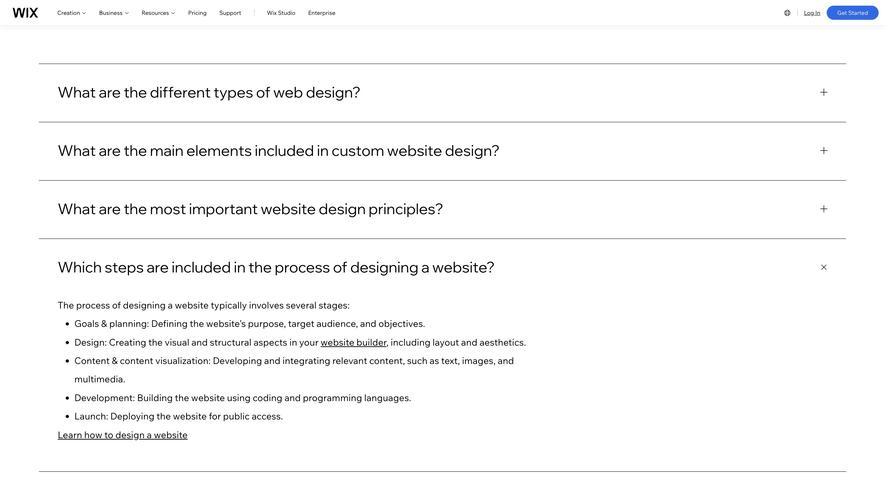 Task type: describe. For each thing, give the bounding box(es) containing it.
0 horizontal spatial process
[[76, 299, 110, 311]]

how
[[84, 429, 102, 441]]

elements
[[187, 141, 252, 160]]

log
[[805, 9, 815, 16]]

design inside list item
[[319, 199, 366, 218]]

2 vertical spatial in
[[290, 336, 297, 348]]

relevant
[[333, 355, 368, 367]]

what for what are the main elements included in custom website design?
[[58, 141, 96, 160]]

text,
[[442, 355, 460, 367]]

to
[[105, 429, 113, 441]]

objectives.
[[379, 318, 426, 330]]

public
[[223, 411, 250, 422]]

the for elements
[[124, 141, 147, 160]]

purpose,
[[248, 318, 286, 330]]

different
[[150, 83, 211, 101]]

language selector, english selected image
[[784, 8, 792, 17]]

enterprise
[[308, 9, 336, 16]]

custom
[[332, 141, 385, 160]]

& for goals
[[101, 318, 107, 330]]

in
[[816, 9, 821, 16]]

development:
[[74, 392, 135, 404]]

structural
[[210, 336, 252, 348]]

0 horizontal spatial in
[[234, 258, 246, 276]]

launch: deploying the website for public access.
[[74, 411, 283, 422]]

support link
[[220, 8, 241, 17]]

wix studio
[[267, 9, 296, 16]]

2 horizontal spatial of
[[333, 258, 348, 276]]

the process of designing a website typically involves several stages:
[[58, 299, 350, 311]]

0 vertical spatial a
[[422, 258, 430, 276]]

,
[[387, 336, 389, 348]]

what are the most important website design principles?
[[58, 199, 444, 218]]

layout
[[433, 336, 459, 348]]

most
[[150, 199, 186, 218]]

website?
[[433, 258, 495, 276]]

integrating
[[283, 355, 331, 367]]

0 horizontal spatial designing
[[123, 299, 166, 311]]

list containing what are the different types of web design?
[[39, 62, 847, 482]]

languages.
[[365, 392, 412, 404]]

steps
[[105, 258, 144, 276]]

2 vertical spatial of
[[112, 299, 121, 311]]

web
[[274, 83, 303, 101]]

access.
[[252, 411, 283, 422]]

including
[[391, 336, 431, 348]]

pricing
[[188, 9, 207, 16]]

creating
[[109, 336, 146, 348]]

types
[[214, 83, 253, 101]]

learn how to design a website link
[[58, 429, 188, 441]]

are for different
[[99, 83, 121, 101]]

using
[[227, 392, 251, 404]]

goals
[[74, 318, 99, 330]]

several
[[286, 299, 317, 311]]

design:
[[74, 336, 107, 348]]

what are the different types of web design?
[[58, 83, 361, 101]]

the for using
[[175, 392, 189, 404]]

wix
[[267, 9, 277, 16]]

are for most
[[99, 199, 121, 218]]

log in
[[805, 9, 821, 16]]

involves
[[249, 299, 284, 311]]

development: building the website using coding and programming languages.
[[74, 392, 412, 404]]

deploying
[[110, 411, 155, 422]]

the for for
[[157, 411, 171, 422]]

website builder link
[[321, 336, 387, 348]]

design inside list item
[[115, 429, 145, 441]]

a for learn how to design a website
[[147, 429, 152, 441]]

of inside list item
[[256, 83, 271, 101]]

your
[[300, 336, 319, 348]]

for
[[209, 411, 221, 422]]

builder
[[357, 336, 387, 348]]

main
[[150, 141, 184, 160]]

business button
[[99, 8, 129, 17]]

log in link
[[805, 8, 821, 17]]

creation button
[[57, 8, 86, 17]]

what are the main elements included in custom website design? list item
[[39, 121, 847, 180]]

business
[[99, 9, 123, 16]]

the for important
[[124, 199, 147, 218]]

which steps are included in the process of designing a website? list item
[[39, 238, 847, 471]]

what are the most important website design principles? list item
[[39, 179, 847, 238]]

which
[[58, 258, 102, 276]]



Task type: vqa. For each thing, say whether or not it's contained in the screenshot.
2nd question from the left
no



Task type: locate. For each thing, give the bounding box(es) containing it.
0 vertical spatial &
[[101, 318, 107, 330]]

1 vertical spatial &
[[112, 355, 118, 367]]

resources button
[[142, 8, 176, 17]]

enterprise link
[[308, 8, 336, 17]]

which steps are included in the process of designing a website?
[[58, 258, 495, 276]]

0 vertical spatial design?
[[306, 83, 361, 101]]

1 vertical spatial designing
[[123, 299, 166, 311]]

stages:
[[319, 299, 350, 311]]

the for and
[[149, 336, 163, 348]]

content,
[[370, 355, 405, 367]]

resources
[[142, 9, 169, 16]]

2 horizontal spatial a
[[422, 258, 430, 276]]

images,
[[462, 355, 496, 367]]

& right the goals
[[101, 318, 107, 330]]

the for types
[[124, 83, 147, 101]]

principles?
[[369, 199, 444, 218]]

1 vertical spatial of
[[333, 258, 348, 276]]

and up images,
[[462, 336, 478, 348]]

and up builder
[[360, 318, 377, 330]]

design
[[319, 199, 366, 218], [115, 429, 145, 441]]

studio
[[278, 9, 296, 16]]

1 horizontal spatial of
[[256, 83, 271, 101]]

target
[[288, 318, 315, 330]]

visual
[[165, 336, 190, 348]]

are
[[99, 83, 121, 101], [99, 141, 121, 160], [99, 199, 121, 218], [147, 258, 169, 276]]

&
[[101, 318, 107, 330], [112, 355, 118, 367]]

list item
[[39, 471, 847, 482]]

content
[[120, 355, 153, 367]]

1 vertical spatial design
[[115, 429, 145, 441]]

creation
[[57, 9, 80, 16]]

are inside list item
[[147, 258, 169, 276]]

1 vertical spatial what
[[58, 141, 96, 160]]

0 vertical spatial design
[[319, 199, 366, 218]]

0 vertical spatial what
[[58, 83, 96, 101]]

launch:
[[74, 411, 108, 422]]

developing
[[213, 355, 262, 367]]

1 horizontal spatial process
[[275, 258, 330, 276]]

3 what from the top
[[58, 199, 96, 218]]

what for what are the most important website design principles?
[[58, 199, 96, 218]]

2 what from the top
[[58, 141, 96, 160]]

get started link
[[827, 5, 879, 20]]

list
[[39, 62, 847, 482]]

process
[[275, 258, 330, 276], [76, 299, 110, 311]]

building
[[137, 392, 173, 404]]

1 vertical spatial included
[[172, 258, 231, 276]]

0 vertical spatial process
[[275, 258, 330, 276]]

what for what are the different types of web design?
[[58, 83, 96, 101]]

1 horizontal spatial in
[[290, 336, 297, 348]]

as
[[430, 355, 440, 367]]

are for main
[[99, 141, 121, 160]]

1 horizontal spatial design?
[[445, 141, 500, 160]]

1 vertical spatial in
[[234, 258, 246, 276]]

content
[[74, 355, 110, 367]]

and down aspects
[[264, 355, 281, 367]]

defining
[[151, 318, 188, 330]]

of
[[256, 83, 271, 101], [333, 258, 348, 276], [112, 299, 121, 311]]

& left content
[[112, 355, 118, 367]]

website
[[387, 141, 443, 160], [261, 199, 316, 218], [175, 299, 209, 311], [321, 336, 355, 348], [191, 392, 225, 404], [173, 411, 207, 422], [154, 429, 188, 441]]

0 horizontal spatial design
[[115, 429, 145, 441]]

1 horizontal spatial design
[[319, 199, 366, 218]]

and
[[360, 318, 377, 330], [192, 336, 208, 348], [462, 336, 478, 348], [264, 355, 281, 367], [498, 355, 514, 367], [285, 392, 301, 404]]

0 horizontal spatial a
[[147, 429, 152, 441]]

in
[[317, 141, 329, 160], [234, 258, 246, 276], [290, 336, 297, 348]]

get started
[[838, 9, 869, 16]]

typically
[[211, 299, 247, 311]]

included
[[255, 141, 314, 160], [172, 258, 231, 276]]

& for content
[[112, 355, 118, 367]]

1 horizontal spatial designing
[[351, 258, 419, 276]]

included inside which steps are included in the process of designing a website? list item
[[172, 258, 231, 276]]

get
[[838, 9, 848, 16]]

2 vertical spatial what
[[58, 199, 96, 218]]

aspects
[[254, 336, 288, 348]]

the
[[124, 83, 147, 101], [124, 141, 147, 160], [124, 199, 147, 218], [249, 258, 272, 276], [190, 318, 204, 330], [149, 336, 163, 348], [175, 392, 189, 404], [157, 411, 171, 422]]

2 horizontal spatial in
[[317, 141, 329, 160]]

design?
[[306, 83, 361, 101], [445, 141, 500, 160]]

what are the main elements included in custom website design?
[[58, 141, 500, 160]]

and right visual
[[192, 336, 208, 348]]

what
[[58, 83, 96, 101], [58, 141, 96, 160], [58, 199, 96, 218]]

1 horizontal spatial a
[[168, 299, 173, 311]]

1 horizontal spatial &
[[112, 355, 118, 367]]

included inside the what are the main elements included in custom website design? list item
[[255, 141, 314, 160]]

coding
[[253, 392, 283, 404]]

pricing link
[[188, 8, 207, 17]]

1 horizontal spatial included
[[255, 141, 314, 160]]

wix studio link
[[267, 8, 296, 17]]

audience,
[[317, 318, 358, 330]]

design: creating the visual and structural aspects in your website builder , including layout and aesthetics.
[[74, 336, 527, 348]]

planning:
[[109, 318, 149, 330]]

started
[[849, 9, 869, 16]]

0 vertical spatial of
[[256, 83, 271, 101]]

in inside list item
[[317, 141, 329, 160]]

0 vertical spatial included
[[255, 141, 314, 160]]

& inside content & content visualization: developing and integrating relevant content, such as text, images, and multimedia.
[[112, 355, 118, 367]]

1 what from the top
[[58, 83, 96, 101]]

visualization:
[[155, 355, 211, 367]]

programming
[[303, 392, 362, 404]]

aesthetics.
[[480, 336, 527, 348]]

a
[[422, 258, 430, 276], [168, 299, 173, 311], [147, 429, 152, 441]]

goals & planning: defining the website's purpose, target audience, and objectives.
[[74, 318, 426, 330]]

important
[[189, 199, 258, 218]]

1 vertical spatial a
[[168, 299, 173, 311]]

and down aesthetics.
[[498, 355, 514, 367]]

0 horizontal spatial design?
[[306, 83, 361, 101]]

2 vertical spatial a
[[147, 429, 152, 441]]

and right coding
[[285, 392, 301, 404]]

0 horizontal spatial included
[[172, 258, 231, 276]]

learn
[[58, 429, 82, 441]]

content & content visualization: developing and integrating relevant content, such as text, images, and multimedia.
[[74, 355, 514, 385]]

support
[[220, 9, 241, 16]]

the
[[58, 299, 74, 311]]

learn how to design a website
[[58, 429, 188, 441]]

designing
[[351, 258, 419, 276], [123, 299, 166, 311]]

what are the different types of web design? list item
[[39, 62, 847, 121]]

website's
[[206, 318, 246, 330]]

a for the process of designing a website typically involves several stages:
[[168, 299, 173, 311]]

0 vertical spatial designing
[[351, 258, 419, 276]]

0 horizontal spatial &
[[101, 318, 107, 330]]

0 horizontal spatial of
[[112, 299, 121, 311]]

such
[[407, 355, 428, 367]]

0 vertical spatial in
[[317, 141, 329, 160]]

1 vertical spatial design?
[[445, 141, 500, 160]]

multimedia.
[[74, 374, 125, 385]]

1 vertical spatial process
[[76, 299, 110, 311]]



